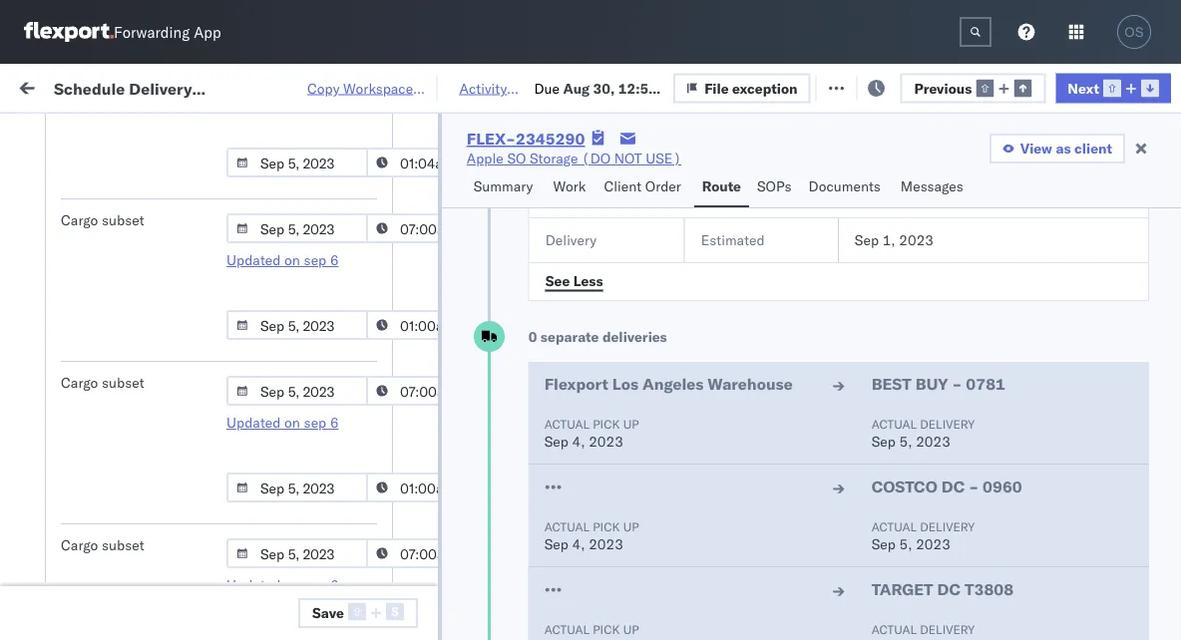 Task type: vqa. For each thing, say whether or not it's contained in the screenshot.
ID
yes



Task type: describe. For each thing, give the bounding box(es) containing it.
2023 up actual pick up
[[589, 536, 624, 554]]

pickup for unknown the schedule pickup from los angeles, ca link
[[109, 485, 152, 502]]

air for 3:59 pm mdt, may 9, 2023
[[611, 540, 629, 557]]

filters
[[567, 77, 607, 94]]

am inside due aug 30, 12:59 am
[[564, 99, 587, 117]]

flex-23452
[[1102, 276, 1182, 294]]

test for 15,
[[943, 452, 969, 469]]

1 19191 from the top
[[1145, 144, 1182, 162]]

actual delivery sep 5, 2023 for •
[[872, 520, 976, 554]]

2 6 from the top
[[330, 414, 339, 432]]

appointment for top schedule delivery appointment button
[[160, 275, 242, 293]]

2023 right 15,
[[480, 452, 515, 469]]

by:
[[72, 122, 91, 140]]

at
[[288, 77, 301, 95]]

los for 12:59 am mst, feb 28, 2023's the schedule pickup from los angeles, ca link
[[188, 397, 211, 414]]

message
[[160, 77, 215, 95]]

flex- up actions
[[1102, 144, 1145, 162]]

4, for •
[[573, 536, 586, 554]]

1 cargo from the top
[[61, 212, 98, 229]]

sep 1, 2023
[[855, 232, 934, 249]]

documents button
[[801, 169, 893, 208]]

apple so storage (do not use) link
[[467, 149, 682, 169]]

airport inside schedule pickup from los angeles international airport
[[130, 241, 175, 259]]

16621
[[1145, 364, 1182, 381]]

schedule for unknown the schedule pickup from los angeles, ca link
[[46, 485, 105, 502]]

flex- down flex id button
[[1102, 188, 1145, 206]]

as
[[1057, 140, 1072, 157]]

flex- up "flex-23452"
[[1102, 232, 1145, 250]]

2023 right 1,
[[900, 232, 934, 249]]

updated for third -- : -- -- text field from the bottom
[[227, 252, 281, 269]]

0 vertical spatial schedule delivery appointment button
[[42, 274, 242, 296]]

0 horizontal spatial exception
[[733, 79, 798, 97]]

flex- down flex-18575
[[1102, 276, 1145, 294]]

1 vertical spatial 30,
[[459, 276, 481, 294]]

actual pick up sep 4, 2023 for flexport los angeles warehouse
[[545, 417, 640, 451]]

confirm pickup from los angeles, ca button
[[22, 362, 260, 384]]

flex- up "flex-21304" at the right bottom of page
[[1102, 496, 1145, 513]]

2023 up 'target dc t3808'
[[917, 536, 951, 554]]

resize handle column header for client name button
[[837, 155, 861, 641]]

so
[[508, 150, 526, 167]]

ocean lcl
[[611, 452, 680, 469]]

mode button
[[601, 159, 711, 179]]

schedule pickup from los angeles, ca for 12:59 am mst, feb 28, 2023
[[46, 397, 269, 434]]

costco dc - 0960
[[872, 477, 1023, 497]]

3 cargo from the top
[[61, 537, 98, 555]]

3 cargo subset from the top
[[61, 537, 144, 555]]

mdt, for 15,
[[390, 452, 425, 469]]

2 • • • from the top
[[545, 580, 563, 600]]

summary button
[[466, 169, 546, 208]]

filtered
[[20, 122, 69, 140]]

pick for flexport los angeles warehouse
[[593, 417, 620, 432]]

account for flex-21303
[[973, 584, 1026, 601]]

21304
[[1145, 540, 1182, 557]]

from for 12:59 am mst, feb 28, 2023's the schedule pickup from los angeles, ca link
[[155, 397, 185, 414]]

bookings for flex-18930
[[871, 496, 929, 513]]

am for 12:59 am mdt, aug 30, 2023
[[364, 276, 387, 294]]

1 flex-19191 from the top
[[1102, 144, 1182, 162]]

test for 11,
[[943, 584, 969, 601]]

upload
[[46, 573, 91, 590]]

updated for 4th -- : -- -- text field from the top of the page
[[227, 577, 281, 594]]

west
[[932, 364, 964, 381]]

2 on from the left
[[1042, 452, 1062, 469]]

deliveries
[[603, 328, 668, 346]]

2 integration test account - on ag from the left
[[871, 452, 1085, 469]]

next button
[[1057, 73, 1172, 103]]

1,
[[883, 232, 896, 249]]

workitem
[[22, 163, 74, 178]]

ocean fcl for 28,
[[611, 408, 681, 425]]

flex-21304
[[1102, 540, 1182, 557]]

2 ocean fcl from the top
[[611, 364, 681, 381]]

flex- up apple
[[467, 129, 516, 149]]

3 -- : -- -- text field from the top
[[366, 310, 508, 340]]

costco
[[872, 477, 938, 497]]

7 resize handle column header from the left
[[1146, 155, 1170, 641]]

1 vertical spatial work
[[554, 178, 586, 195]]

unknown for schedule pickup from los angeles international airport
[[321, 232, 384, 250]]

schedule pickup from los angeles, ca link for unknown
[[46, 484, 284, 524]]

suitsupply
[[1042, 188, 1109, 206]]

mmm d, yyyy text field for 4th -- : -- -- text field from the top of the page
[[227, 539, 368, 569]]

view
[[1021, 140, 1053, 157]]

ocean for 15,
[[611, 452, 652, 469]]

actions
[[1122, 163, 1163, 178]]

view as client
[[1021, 140, 1113, 157]]

integration for flex-21304
[[871, 540, 939, 557]]

account up 0960
[[973, 452, 1026, 469]]

upload customs clearance documents link
[[46, 572, 284, 611]]

schedule for schedule pickup from madrid– barajas airport, madrid, spain "link"
[[46, 309, 105, 326]]

actual delivery sep 5, 2023 for flexport los angeles warehouse
[[872, 417, 976, 451]]

2023 right 28,
[[481, 408, 516, 425]]

ca for 12:59 am mst, feb 28, 2023
[[46, 417, 65, 434]]

integration for flex-21303
[[871, 584, 939, 601]]

los down deliveries
[[613, 374, 639, 394]]

work button
[[546, 169, 596, 208]]

import work button
[[52, 64, 152, 109]]

from for unknown the schedule pickup from los angeles, ca link
[[155, 485, 185, 502]]

not
[[615, 150, 643, 167]]

flex-23896
[[1102, 452, 1182, 469]]

12:00
[[321, 188, 360, 206]]

message (0)
[[160, 77, 241, 95]]

consignee up integration test account - suitsupply
[[963, 144, 1030, 162]]

mdt, for 26,
[[390, 144, 425, 162]]

client
[[1075, 140, 1113, 157]]

12:59 for 12:59 am mdt, aug 30, 2023
[[321, 276, 360, 294]]

fcl for vandelay
[[656, 364, 681, 381]]

schedule pickup from los angeles, ca for unknown
[[46, 485, 269, 522]]

21303
[[1145, 584, 1182, 601]]

12:59 am mdt, aug 30, 2023
[[321, 276, 519, 294]]

account up costco
[[843, 452, 896, 469]]

9,
[[451, 540, 464, 557]]

flex- up flex-18930
[[1102, 452, 1145, 469]]

schedule pickup from los angeles international airport link
[[46, 220, 284, 260]]

fcl for flexport demo consignee
[[656, 408, 681, 425]]

0 horizontal spatial file
[[705, 79, 729, 97]]

3:59
[[321, 540, 352, 557]]

2023 right 19,
[[484, 188, 519, 206]]

apple
[[467, 150, 504, 167]]

flex-21303
[[1102, 584, 1182, 601]]

risk
[[304, 77, 327, 95]]

forwarding app link
[[24, 22, 221, 42]]

client order button
[[596, 169, 695, 208]]

0781
[[967, 374, 1006, 394]]

confirm for confirm pickup from amsterdam airport schiphol, haarlemmermeer, netherlands
[[42, 529, 93, 546]]

1 bookings from the top
[[871, 144, 929, 162]]

flexport demo consignee for flex-18930
[[741, 496, 904, 513]]

to
[[499, 77, 513, 94]]

2023 right 11,
[[470, 584, 505, 601]]

26,
[[451, 144, 473, 162]]

integration up costco
[[871, 452, 939, 469]]

flex
[[1070, 163, 1093, 178]]

30, inside due aug 30, 12:59 am
[[594, 79, 615, 97]]

(do
[[582, 150, 611, 167]]

28,
[[456, 408, 478, 425]]

2023 left see
[[484, 276, 519, 294]]

confirm delivery
[[46, 187, 152, 205]]

5, for flexport los angeles warehouse
[[900, 433, 913, 451]]

delivery for top schedule delivery appointment button
[[105, 275, 156, 293]]

client for client order
[[604, 178, 642, 195]]

consignee down best
[[837, 408, 904, 425]]

2 ag from the left
[[1066, 452, 1085, 469]]

of
[[190, 133, 202, 151]]

air for unknown
[[611, 320, 629, 337]]

delivery for the bottommost schedule delivery appointment button
[[109, 451, 160, 468]]

11,
[[445, 584, 467, 601]]

flex id
[[1070, 163, 1108, 178]]

23185
[[1145, 188, 1182, 206]]

bookings for flex-19191
[[871, 408, 929, 425]]

sep for first updated on sep 6 button from the bottom
[[304, 577, 327, 594]]

madrid,
[[149, 329, 198, 346]]

use)
[[646, 150, 682, 167]]

sep for updated on sep 6 button for 1st -- : -- -- text box from the bottom
[[304, 414, 327, 432]]

filtered by:
[[20, 122, 91, 140]]

integration test account - karl lagerfeld for flex-21303
[[871, 584, 1130, 601]]

updated on sep 6 button for 1st -- : -- -- text box from the bottom
[[227, 414, 339, 432]]

sep for updated on sep 6 button for 3rd -- : -- -- text field from the top
[[304, 252, 327, 269]]

name
[[776, 163, 808, 178]]

18930
[[1145, 496, 1182, 513]]

confirm pickup from amsterdam airport schiphol, haarlemmermeer, netherlands link
[[42, 528, 299, 586]]

consignee button
[[861, 159, 1040, 179]]

3 up from the top
[[624, 622, 640, 637]]

on for mmm d, yyyy text box related to 4th -- : -- -- text field from the top of the page
[[285, 577, 300, 594]]

12:59 inside due aug 30, 12:59 am
[[619, 79, 658, 97]]

0960
[[983, 477, 1023, 497]]

1 horizontal spatial exception
[[978, 77, 1043, 95]]

flex- down "flex-21304" at the right bottom of page
[[1102, 584, 1145, 601]]

vandelay west
[[871, 364, 964, 381]]

6 for 4th -- : -- -- text field from the top of the page
[[330, 577, 339, 594]]

jul
[[429, 144, 447, 162]]

subset for updated on sep 6 button for 3rd -- : -- -- text field from the top
[[102, 212, 144, 229]]

ca inside button
[[241, 363, 260, 380]]

schedule delivery appointment link for the bottommost schedule delivery appointment button
[[46, 450, 246, 470]]

dc for costco
[[942, 477, 966, 497]]

2345290
[[516, 129, 585, 149]]

integration down warehouse
[[741, 452, 810, 469]]

flexport los angeles warehouse
[[545, 374, 793, 394]]

los for unknown the schedule pickup from los angeles, ca link
[[188, 485, 211, 502]]

flexport for 12:59 am mst, feb 28, 2023
[[741, 408, 793, 425]]

resize handle column header for consignee button
[[1036, 155, 1060, 641]]

2 updated from the top
[[227, 414, 281, 432]]

consignee up t3808 at right
[[963, 496, 1030, 513]]

759
[[258, 77, 284, 95]]

dc for target
[[938, 580, 961, 600]]

ram
[[763, 232, 792, 250]]

mode
[[611, 163, 642, 178]]

3 pick from the top
[[593, 622, 620, 637]]

2023 right the 9,
[[467, 540, 502, 557]]

client for client name
[[741, 163, 773, 178]]

international
[[46, 241, 127, 259]]

customs
[[95, 573, 151, 590]]

storage
[[530, 150, 578, 167]]

jun for 15,
[[429, 452, 452, 469]]

flex- up the flex-21303
[[1102, 540, 1145, 557]]

mdt, for 11,
[[381, 584, 416, 601]]

netherlands
[[42, 569, 120, 586]]

flex id button
[[1060, 159, 1182, 179]]

angeles, for 12:59 am mst, feb 28, 2023
[[214, 397, 269, 414]]

los for schedule pickup from los angeles international airport link
[[188, 221, 211, 239]]

flex- up flex-23896
[[1102, 364, 1145, 381]]

flexport demo consignee for flex-19191
[[741, 408, 904, 425]]

spain
[[202, 329, 238, 346]]

consignee down 0781
[[963, 408, 1030, 425]]

reset to default filters
[[458, 77, 607, 94]]

4:00 pm mdt, jun 11, 2023
[[321, 584, 505, 601]]

demo for flex-19191
[[797, 408, 834, 425]]

from for confirm pickup from amsterdam airport schiphol, haarlemmermeer, netherlands link
[[143, 529, 172, 546]]

save button
[[299, 599, 418, 629]]

up for •
[[624, 520, 640, 535]]

buy
[[916, 374, 949, 394]]

flex-18575
[[1102, 232, 1182, 250]]

0 vertical spatial work
[[109, 77, 144, 95]]

missing
[[113, 133, 162, 151]]

MMM D, YYYY text field
[[227, 148, 368, 178]]

confirm pickup from los angeles, ca
[[22, 363, 260, 380]]

2023 right 26,
[[476, 144, 511, 162]]

resize handle column header for mode button
[[707, 155, 731, 641]]

actual pick up sep 4, 2023 for •
[[545, 520, 640, 554]]



Task type: locate. For each thing, give the bounding box(es) containing it.
from for confirm pickup from los angeles, ca link
[[123, 363, 153, 380]]

Search Work text field
[[619, 71, 837, 101]]

messages
[[901, 178, 964, 195]]

mdt,
[[390, 144, 425, 162], [390, 188, 425, 206], [390, 276, 425, 294], [390, 452, 425, 469], [381, 540, 416, 557], [381, 584, 416, 601]]

2 demo from the top
[[797, 496, 834, 513]]

2023 up costco dc - 0960
[[917, 433, 951, 451]]

bookings test consignee for flex-19191
[[871, 408, 1030, 425]]

am for 12:59 am mdt, jun 15, 2023
[[364, 452, 387, 469]]

23896
[[1145, 452, 1182, 469]]

actual pick up sep 4, 2023
[[545, 417, 640, 451], [545, 520, 640, 554]]

vandelay for vandelay
[[741, 364, 798, 381]]

2 vertical spatial flexport
[[741, 496, 793, 513]]

delivery up see less
[[546, 232, 597, 249]]

0
[[529, 328, 537, 346]]

ocean for 28,
[[611, 408, 652, 425]]

5, for •
[[900, 536, 913, 554]]

2 resize handle column header from the left
[[507, 155, 531, 641]]

angeles down deliveries
[[643, 374, 704, 394]]

2023 up ocean lcl
[[589, 433, 624, 451]]

schedule delivery appointment button
[[42, 274, 242, 296], [46, 450, 246, 472]]

amsterdam
[[176, 529, 249, 546]]

account for flex-23185
[[973, 188, 1026, 206]]

unknown for schedule pickup from madrid– barajas airport, madrid, spain
[[321, 320, 384, 337]]

0 vertical spatial up
[[624, 417, 640, 432]]

pickup inside confirm pickup from los angeles, ca link
[[77, 363, 120, 380]]

1 vertical spatial flexport
[[741, 408, 793, 425]]

flexport for unknown
[[741, 496, 793, 513]]

estimated
[[702, 232, 765, 249]]

confirm pickup from amsterdam airport schiphol, haarlemmermeer, netherlands button
[[42, 528, 299, 586]]

2 flexport demo consignee from the top
[[741, 496, 904, 513]]

aug down 12:00 am mdt, aug 19, 2023
[[429, 276, 455, 294]]

1 vertical spatial up
[[624, 520, 640, 535]]

pickup for confirm pickup from amsterdam airport schiphol, haarlemmermeer, netherlands link
[[97, 529, 140, 546]]

0 vertical spatial angeles
[[214, 221, 265, 239]]

2 flex-19191 from the top
[[1102, 408, 1182, 425]]

schedule pickup from los angeles international airport
[[46, 221, 265, 259]]

test for 28,
[[933, 408, 959, 425]]

bookings test consignee for flex-18930
[[871, 496, 1030, 513]]

schedule delivery appointment link
[[42, 274, 242, 294], [46, 450, 246, 470]]

cargo up netherlands
[[61, 537, 98, 555]]

2 subset from the top
[[102, 374, 144, 392]]

appointment up madrid–
[[160, 275, 242, 293]]

1 horizontal spatial ag
[[1066, 452, 1085, 469]]

air down "mode"
[[611, 188, 629, 206]]

lagerfeld up the flex-21303
[[1071, 540, 1130, 557]]

test for 19,
[[943, 188, 969, 206]]

from down airport,
[[123, 363, 153, 380]]

exception: missing bill of lading numbers link
[[42, 132, 299, 172]]

5 resize handle column header from the left
[[837, 155, 861, 641]]

MMM D, YYYY text field
[[227, 214, 368, 244], [227, 310, 368, 340], [227, 376, 368, 406], [227, 473, 368, 503], [227, 539, 368, 569]]

mdt, down mst,
[[390, 452, 425, 469]]

delivery
[[101, 187, 152, 205], [546, 232, 597, 249], [105, 275, 156, 293], [109, 451, 160, 468]]

pick for •
[[593, 520, 620, 535]]

am for 10:58 am mdt, jul 26, 2023
[[364, 144, 387, 162]]

lagerfeld down "flex-21304" at the right bottom of page
[[1071, 584, 1130, 601]]

3 fcl from the top
[[656, 408, 681, 425]]

confirm for confirm delivery
[[46, 187, 97, 205]]

2 vertical spatial air
[[611, 540, 629, 557]]

angeles inside schedule pickup from los angeles international airport
[[214, 221, 265, 239]]

mdt, for 9,
[[381, 540, 416, 557]]

pm for 3:59
[[355, 540, 377, 557]]

flex-19191 down flex-16621
[[1102, 408, 1182, 425]]

2 -- : -- -- text field from the top
[[366, 214, 508, 244]]

205 on track
[[350, 77, 432, 95]]

schedule inside the schedule pickup from madrid– barajas airport, madrid, spain
[[46, 309, 105, 326]]

messages button
[[893, 169, 975, 208]]

previous button
[[901, 73, 1047, 103]]

cargo subset
[[61, 212, 144, 229], [61, 374, 144, 392], [61, 537, 144, 555]]

aug inside due aug 30, 12:59 am
[[564, 79, 590, 97]]

schedule pickup from los angeles, ca up haarlemmermeer,
[[46, 485, 269, 522]]

2 vertical spatial updated on sep 6
[[227, 577, 339, 594]]

3 mmm d, yyyy text field from the top
[[227, 376, 368, 406]]

delivery down 'target dc t3808'
[[921, 622, 976, 637]]

0 vertical spatial schedule pickup from los angeles, ca link
[[46, 396, 284, 436]]

pickup for schedule pickup from los angeles international airport link
[[109, 221, 152, 239]]

1 ocean from the top
[[611, 144, 652, 162]]

subset down confirm delivery button
[[102, 212, 144, 229]]

10:58 am mdt, jul 26, 2023
[[321, 144, 511, 162]]

file up the route
[[705, 79, 729, 97]]

pickup for confirm pickup from los angeles, ca link
[[77, 363, 120, 380]]

resize handle column header for deadline button on the top
[[507, 155, 531, 641]]

karl left "flex-21304" at the right bottom of page
[[1042, 540, 1067, 557]]

documents inside upload customs clearance documents
[[46, 592, 118, 610]]

mdt, for 30,
[[390, 276, 425, 294]]

30, right due
[[594, 79, 615, 97]]

2 mmm d, yyyy text field from the top
[[227, 310, 368, 340]]

2 bookings test consignee from the top
[[871, 408, 1030, 425]]

angeles, for unknown
[[214, 485, 269, 502]]

1 integration test account - karl lagerfeld from the top
[[871, 540, 1130, 557]]

-- : -- -- text field up 11,
[[366, 539, 508, 569]]

demo for flex-18930
[[797, 496, 834, 513]]

1 updated on sep 6 from the top
[[227, 252, 339, 269]]

from inside schedule pickup from los angeles international airport
[[155, 221, 185, 239]]

schedule for schedule pickup from los angeles international airport link
[[46, 221, 105, 239]]

delivery for •
[[921, 520, 976, 535]]

19191
[[1145, 144, 1182, 162], [1145, 408, 1182, 425]]

2 up from the top
[[624, 520, 640, 535]]

2 actual delivery sep 5, 2023 from the top
[[872, 520, 976, 554]]

1 vertical spatial jun
[[419, 584, 442, 601]]

unknown up 3:59
[[321, 496, 384, 513]]

2 fcl from the top
[[656, 364, 681, 381]]

1 resize handle column header from the left
[[286, 155, 309, 641]]

2 vertical spatial angeles,
[[214, 485, 269, 502]]

1 vertical spatial cargo subset
[[61, 374, 144, 392]]

1 ag from the left
[[936, 452, 956, 469]]

bookings test consignee
[[871, 144, 1030, 162], [871, 408, 1030, 425], [871, 496, 1030, 513]]

0 vertical spatial updated on sep 6
[[227, 252, 339, 269]]

ac
[[741, 232, 760, 250]]

subset down airport,
[[102, 374, 144, 392]]

1 vertical spatial flex-19191
[[1102, 408, 1182, 425]]

pickup down confirm pickup from los angeles, ca button
[[109, 397, 152, 414]]

1 schedule pickup from los angeles, ca from the top
[[46, 397, 269, 434]]

2 sep from the top
[[304, 414, 327, 432]]

updated down "amsterdam"
[[227, 577, 281, 594]]

dc left t3808 at right
[[938, 580, 961, 600]]

los up "amsterdam"
[[188, 485, 211, 502]]

0 vertical spatial 5,
[[900, 433, 913, 451]]

1 vertical spatial schedule delivery appointment
[[46, 451, 246, 468]]

updated on sep 6 button for 3rd -- : -- -- text field from the top
[[227, 252, 339, 269]]

10:58
[[321, 144, 360, 162]]

• • •
[[545, 477, 563, 497], [545, 580, 563, 600]]

separate
[[541, 328, 599, 346]]

route
[[703, 178, 742, 195]]

4 unknown from the top
[[321, 496, 384, 513]]

airport
[[130, 241, 175, 259], [252, 529, 297, 546]]

deadline
[[321, 163, 370, 178]]

1 • • • from the top
[[545, 477, 563, 497]]

actual delivery
[[872, 622, 976, 637]]

account up 'actual delivery'
[[973, 584, 1026, 601]]

2 vertical spatial updated on sep 6 button
[[227, 577, 339, 594]]

pickup for 12:59 am mst, feb 28, 2023's the schedule pickup from los angeles, ca link
[[109, 397, 152, 414]]

schedule pickup from madrid– barajas airport, madrid, spain link
[[46, 308, 284, 348]]

id
[[1096, 163, 1108, 178]]

1 vertical spatial dc
[[938, 580, 961, 600]]

los for confirm pickup from los angeles, ca link
[[156, 363, 179, 380]]

file exception button
[[919, 71, 1056, 101], [919, 71, 1056, 101], [674, 73, 811, 103], [674, 73, 811, 103]]

2 actual pick up sep 4, 2023 from the top
[[545, 520, 640, 554]]

lagerfeld for flex-21304
[[1071, 540, 1130, 557]]

cargo down confirm delivery button
[[61, 212, 98, 229]]

1 vertical spatial demo
[[797, 496, 834, 513]]

unknown down 12:00 in the left of the page
[[321, 232, 384, 250]]

file exception up the view
[[950, 77, 1043, 95]]

pickup up airport,
[[109, 309, 152, 326]]

4:00
[[321, 584, 352, 601]]

on
[[912, 452, 933, 469], [1042, 452, 1062, 469]]

delivery for flexport los angeles warehouse
[[921, 417, 976, 432]]

schedule delivery appointment for the bottommost schedule delivery appointment button
[[46, 451, 246, 468]]

2 cargo from the top
[[61, 374, 98, 392]]

1 horizontal spatial documents
[[809, 178, 881, 195]]

am for 12:59 am mst, feb 28, 2023
[[364, 408, 387, 425]]

cargo subset down confirm delivery button
[[61, 212, 144, 229]]

--
[[871, 232, 888, 250]]

airport inside confirm pickup from amsterdam airport schiphol, haarlemmermeer, netherlands
[[252, 529, 297, 546]]

pick
[[593, 417, 620, 432], [593, 520, 620, 535], [593, 622, 620, 637]]

bookings test consignee down best buy - 0781
[[871, 408, 1030, 425]]

1 vertical spatial bookings test consignee
[[871, 408, 1030, 425]]

los inside schedule pickup from los angeles international airport
[[188, 221, 211, 239]]

None text field
[[960, 17, 992, 47]]

0 horizontal spatial airport
[[130, 241, 175, 259]]

vandelay for vandelay west
[[871, 364, 928, 381]]

0 vertical spatial -- : -- -- text field
[[366, 376, 508, 406]]

1 vertical spatial bookings
[[871, 408, 929, 425]]

3 subset from the top
[[102, 537, 144, 555]]

1 5, from the top
[[900, 433, 913, 451]]

1 updated from the top
[[227, 252, 281, 269]]

1 vertical spatial schedule delivery appointment link
[[46, 450, 246, 470]]

0 horizontal spatial vandelay
[[741, 364, 798, 381]]

2 karl from the top
[[1042, 584, 1067, 601]]

3 air from the top
[[611, 540, 629, 557]]

1 vertical spatial subset
[[102, 374, 144, 392]]

0 vertical spatial confirm
[[46, 187, 97, 205]]

0 horizontal spatial ag
[[936, 452, 956, 469]]

fcl down flexport los angeles warehouse
[[656, 408, 681, 425]]

lagerfeld for flex-21303
[[1071, 584, 1130, 601]]

apple so storage (do not use)
[[467, 150, 682, 167]]

documents right name
[[809, 178, 881, 195]]

1 actual pick up sep 4, 2023 from the top
[[545, 417, 640, 451]]

15,
[[455, 452, 477, 469]]

schedule delivery appointment down confirm pickup from los angeles, ca button
[[46, 451, 246, 468]]

aug for 12:59 am mdt, aug 30, 2023
[[429, 276, 455, 294]]

consignee inside consignee button
[[871, 163, 928, 178]]

3 updated on sep 6 button from the top
[[227, 577, 339, 594]]

1 vertical spatial cargo
[[61, 374, 98, 392]]

angeles, inside confirm pickup from los angeles, ca link
[[182, 363, 237, 380]]

0 vertical spatial aug
[[564, 79, 590, 97]]

sops button
[[750, 169, 801, 208]]

ocean fcl up "mode"
[[611, 144, 681, 162]]

0 vertical spatial delivery
[[921, 417, 976, 432]]

confirm delivery button
[[46, 186, 152, 208]]

schedule pickup from los angeles, ca link for 12:59 am mst, feb 28, 2023
[[46, 396, 284, 436]]

-- : -- -- text field
[[366, 376, 508, 406], [366, 473, 508, 503]]

1 air from the top
[[611, 188, 629, 206]]

confirm delivery link
[[46, 186, 152, 206]]

4 -- : -- -- text field from the top
[[366, 539, 508, 569]]

integration test account - on ag
[[741, 452, 956, 469], [871, 452, 1085, 469]]

from inside confirm pickup from amsterdam airport schiphol, haarlemmermeer, netherlands
[[143, 529, 172, 546]]

t3808
[[965, 580, 1014, 600]]

0 vertical spatial ocean fcl
[[611, 144, 681, 162]]

cargo subset for third -- : -- -- text field from the bottom's mmm d, yyyy text box
[[61, 212, 144, 229]]

confirm for confirm pickup from los angeles, ca
[[22, 363, 73, 380]]

1 delivery from the top
[[921, 417, 976, 432]]

2 vertical spatial bookings test consignee
[[871, 496, 1030, 513]]

air right separate
[[611, 320, 629, 337]]

integration test account - on ag up 0960
[[871, 452, 1085, 469]]

0 vertical spatial fcl
[[656, 144, 681, 162]]

2 vertical spatial delivery
[[921, 622, 976, 637]]

2 updated on sep 6 from the top
[[227, 414, 339, 432]]

consignee up sep 1, 2023
[[871, 163, 928, 178]]

1 vertical spatial 19191
[[1145, 408, 1182, 425]]

delivery for confirm delivery button
[[101, 187, 152, 205]]

workitem button
[[12, 159, 290, 179]]

0 vertical spatial jun
[[429, 452, 452, 469]]

documents
[[809, 178, 881, 195], [46, 592, 118, 610]]

am right the 10:58
[[364, 144, 387, 162]]

schedule delivery appointment button down confirm pickup from los angeles, ca button
[[46, 450, 246, 472]]

jun left 15,
[[429, 452, 452, 469]]

mmm d, yyyy text field for third -- : -- -- text field from the bottom
[[227, 214, 368, 244]]

confirm down the barajas
[[22, 363, 73, 380]]

unknown down 12:59 am mdt, aug 30, 2023
[[321, 320, 384, 337]]

pickup up customs
[[97, 529, 140, 546]]

1 demo from the top
[[797, 408, 834, 425]]

2 schedule pickup from los angeles, ca from the top
[[46, 485, 269, 522]]

exception up client name
[[733, 79, 798, 97]]

aug
[[564, 79, 590, 97], [429, 188, 455, 206], [429, 276, 455, 294]]

3 ocean from the top
[[611, 408, 652, 425]]

integration up target at the bottom of page
[[871, 540, 939, 557]]

confirm inside confirm pickup from amsterdam airport schiphol, haarlemmermeer, netherlands
[[42, 529, 93, 546]]

integration for flex-23185
[[871, 188, 939, 206]]

from inside the schedule pickup from madrid– barajas airport, madrid, spain
[[155, 309, 185, 326]]

1 vertical spatial 5,
[[900, 536, 913, 554]]

summary
[[474, 178, 533, 195]]

consignee up target at the bottom of page
[[837, 496, 904, 513]]

1 vertical spatial 6
[[330, 414, 339, 432]]

1 vertical spatial integration test account - karl lagerfeld
[[871, 584, 1130, 601]]

unknown up 12:59 am mst, feb 28, 2023
[[321, 364, 384, 381]]

4 resize handle column header from the left
[[707, 155, 731, 641]]

0 vertical spatial ca
[[241, 363, 260, 380]]

1 lagerfeld from the top
[[1071, 540, 1130, 557]]

0 vertical spatial airport
[[130, 241, 175, 259]]

bookings test consignee up messages
[[871, 144, 1030, 162]]

3 unknown from the top
[[321, 364, 384, 381]]

1 fcl from the top
[[656, 144, 681, 162]]

1 karl from the top
[[1042, 540, 1067, 557]]

2 vertical spatial 6
[[330, 577, 339, 594]]

2 vertical spatial subset
[[102, 537, 144, 555]]

2 unknown from the top
[[321, 320, 384, 337]]

1 on from the left
[[912, 452, 933, 469]]

reset to default filters button
[[446, 71, 619, 101]]

1 cargo subset from the top
[[61, 212, 144, 229]]

0 vertical spatial subset
[[102, 212, 144, 229]]

-- : -- -- text field
[[366, 148, 508, 178], [366, 214, 508, 244], [366, 310, 508, 340], [366, 539, 508, 569]]

0 vertical spatial 4,
[[573, 433, 586, 451]]

2 4, from the top
[[573, 536, 586, 554]]

client order
[[604, 178, 682, 195]]

sep left mst,
[[304, 414, 327, 432]]

1 horizontal spatial 30,
[[594, 79, 615, 97]]

3 updated from the top
[[227, 577, 281, 594]]

2 cargo subset from the top
[[61, 374, 144, 392]]

1 vertical spatial actual pick up sep 4, 2023
[[545, 520, 640, 554]]

1 vertical spatial lagerfeld
[[1071, 584, 1130, 601]]

snooze
[[541, 163, 580, 178]]

0 vertical spatial 6
[[330, 252, 339, 269]]

jun left 11,
[[419, 584, 442, 601]]

am down filters on the top of page
[[564, 99, 587, 117]]

1 subset from the top
[[102, 212, 144, 229]]

2 vertical spatial cargo
[[61, 537, 98, 555]]

1 vertical spatial schedule pickup from los angeles, ca
[[46, 485, 269, 522]]

ocean fcl for 26,
[[611, 144, 681, 162]]

1 schedule pickup from los angeles, ca link from the top
[[46, 396, 284, 436]]

0 vertical spatial pick
[[593, 417, 620, 432]]

0 vertical spatial 19191
[[1145, 144, 1182, 162]]

1 vertical spatial schedule delivery appointment button
[[46, 450, 246, 472]]

ocean
[[611, 144, 652, 162], [611, 364, 652, 381], [611, 408, 652, 425], [611, 452, 652, 469]]

bookings
[[871, 144, 929, 162], [871, 408, 929, 425], [871, 496, 929, 513]]

cargo subset down airport,
[[61, 374, 144, 392]]

next
[[1068, 79, 1100, 97]]

0 vertical spatial angeles,
[[182, 363, 237, 380]]

schedule pickup from los angeles, ca link
[[46, 396, 284, 436], [46, 484, 284, 524]]

0 separate deliveries
[[529, 328, 668, 346]]

1 unknown from the top
[[321, 232, 384, 250]]

clearance
[[155, 573, 219, 590]]

mdt, for 19,
[[390, 188, 425, 206]]

pm for 4:00
[[355, 584, 377, 601]]

documents inside button
[[809, 178, 881, 195]]

1 ocean fcl from the top
[[611, 144, 681, 162]]

flex- down flex-16621
[[1102, 408, 1145, 425]]

1 4, from the top
[[573, 433, 586, 451]]

bill
[[165, 133, 186, 151]]

1 6 from the top
[[330, 252, 339, 269]]

schedule inside schedule pickup from los angeles international airport
[[46, 221, 105, 239]]

updated on sep 6 for updated on sep 6 button for 3rd -- : -- -- text field from the top
[[227, 252, 339, 269]]

from
[[155, 221, 185, 239], [155, 309, 185, 326], [123, 363, 153, 380], [155, 397, 185, 414], [155, 485, 185, 502], [143, 529, 172, 546]]

1 actual delivery sep 5, 2023 from the top
[[872, 417, 976, 451]]

0 horizontal spatial client
[[604, 178, 642, 195]]

19191 up actions
[[1145, 144, 1182, 162]]

0 vertical spatial documents
[[809, 178, 881, 195]]

2 vertical spatial bookings
[[871, 496, 929, 513]]

pickup inside schedule pickup from los angeles international airport
[[109, 221, 152, 239]]

flex-19191 up actions
[[1102, 144, 1182, 162]]

2 bookings from the top
[[871, 408, 929, 425]]

ca up schiphol,
[[46, 505, 65, 522]]

0 horizontal spatial angeles
[[214, 221, 265, 239]]

bookings up messages
[[871, 144, 929, 162]]

airport right the international
[[130, 241, 175, 259]]

1 vertical spatial • • •
[[545, 580, 563, 600]]

0 vertical spatial air
[[611, 188, 629, 206]]

os button
[[1112, 9, 1158, 55]]

1 vertical spatial fcl
[[656, 364, 681, 381]]

up for flexport los angeles warehouse
[[624, 417, 640, 432]]

6
[[330, 252, 339, 269], [330, 414, 339, 432], [330, 577, 339, 594]]

mdt, left jul
[[390, 144, 425, 162]]

los inside button
[[156, 363, 179, 380]]

actual pick up sep 4, 2023 up ocean lcl
[[545, 417, 640, 451]]

1 integration test account - on ag from the left
[[741, 452, 956, 469]]

air for 12:00 am mdt, aug 19, 2023
[[611, 188, 629, 206]]

schedule for 12:59 am mst, feb 28, 2023's the schedule pickup from los angeles, ca link
[[46, 397, 105, 414]]

karl for flex-21304
[[1042, 540, 1067, 557]]

flexport demo consignee
[[741, 408, 904, 425], [741, 496, 904, 513]]

3 resize handle column header from the left
[[577, 155, 601, 641]]

0 vertical spatial bookings
[[871, 144, 929, 162]]

1 vandelay from the left
[[741, 364, 798, 381]]

1 horizontal spatial file
[[950, 77, 974, 95]]

6 resize handle column header from the left
[[1036, 155, 1060, 641]]

1 vertical spatial aug
[[429, 188, 455, 206]]

cargo
[[61, 212, 98, 229], [61, 374, 98, 392], [61, 537, 98, 555]]

1 horizontal spatial file exception
[[950, 77, 1043, 95]]

from for schedule pickup from los angeles international airport link
[[155, 221, 185, 239]]

schedule delivery appointment link for top schedule delivery appointment button
[[42, 274, 242, 294]]

updated down spain
[[227, 414, 281, 432]]

1 vertical spatial confirm
[[22, 363, 73, 380]]

sep down 12:00 in the left of the page
[[304, 252, 327, 269]]

2 lagerfeld from the top
[[1071, 584, 1130, 601]]

12:00 am mdt, aug 19, 2023
[[321, 188, 519, 206]]

schedule delivery appointment link down confirm pickup from los angeles, ca button
[[46, 450, 246, 470]]

0 vertical spatial pm
[[355, 540, 377, 557]]

-
[[1029, 188, 1038, 206], [871, 232, 879, 250], [879, 232, 888, 250], [953, 374, 963, 394], [900, 452, 908, 469], [1029, 452, 1038, 469], [970, 477, 979, 497], [1029, 540, 1038, 557], [1029, 584, 1038, 601]]

0 vertical spatial schedule pickup from los angeles, ca
[[46, 397, 269, 434]]

pickup for schedule pickup from madrid– barajas airport, madrid, spain "link"
[[109, 309, 152, 326]]

delivery
[[921, 417, 976, 432], [921, 520, 976, 535], [921, 622, 976, 637]]

warehouse
[[708, 374, 793, 394]]

1 up from the top
[[624, 417, 640, 432]]

account for flex-21304
[[973, 540, 1026, 557]]

1 horizontal spatial angeles
[[643, 374, 704, 394]]

1 bookings test consignee from the top
[[871, 144, 1030, 162]]

ocean left lcl
[[611, 452, 652, 469]]

fcl up order on the right top of the page
[[656, 144, 681, 162]]

1 vertical spatial angeles
[[643, 374, 704, 394]]

madrid–
[[188, 309, 240, 326]]

3 6 from the top
[[330, 577, 339, 594]]

os
[[1125, 24, 1145, 39]]

2 air from the top
[[611, 320, 629, 337]]

integration test account - karl lagerfeld up t3808 at right
[[871, 540, 1130, 557]]

3 bookings test consignee from the top
[[871, 496, 1030, 513]]

appointment for the bottommost schedule delivery appointment button
[[164, 451, 246, 468]]

test for 26,
[[933, 144, 959, 162]]

1 horizontal spatial airport
[[252, 529, 297, 546]]

0 vertical spatial flexport
[[545, 374, 609, 394]]

0 vertical spatial lagerfeld
[[1071, 540, 1130, 557]]

4 ocean from the top
[[611, 452, 652, 469]]

2 vandelay from the left
[[871, 364, 928, 381]]

vandelay
[[741, 364, 798, 381], [871, 364, 928, 381]]

default
[[516, 77, 564, 94]]

pickup inside confirm pickup from amsterdam airport schiphol, haarlemmermeer, netherlands
[[97, 529, 140, 546]]

file exception up client name
[[705, 79, 798, 97]]

ocean fcl
[[611, 144, 681, 162], [611, 364, 681, 381], [611, 408, 681, 425]]

0 vertical spatial 30,
[[594, 79, 615, 97]]

integration up 'actual delivery'
[[871, 584, 939, 601]]

target
[[872, 580, 934, 600]]

exception right previous
[[978, 77, 1043, 95]]

0 vertical spatial schedule delivery appointment
[[42, 275, 242, 293]]

schiphol,
[[42, 549, 102, 566]]

(0)
[[215, 77, 241, 95]]

4 mmm d, yyyy text field from the top
[[227, 473, 368, 503]]

mmm d, yyyy text field for 3rd -- : -- -- text field from the top
[[227, 310, 368, 340]]

1 updated on sep 6 button from the top
[[227, 252, 339, 269]]

bookings up target at the bottom of page
[[871, 496, 929, 513]]

0 vertical spatial integration test account - karl lagerfeld
[[871, 540, 1130, 557]]

pickup up haarlemmermeer,
[[109, 485, 152, 502]]

1 horizontal spatial vandelay
[[871, 364, 928, 381]]

ocean fcl down flexport los angeles warehouse
[[611, 408, 681, 425]]

0 vertical spatial dc
[[942, 477, 966, 497]]

0 horizontal spatial on
[[912, 452, 933, 469]]

0 horizontal spatial file exception
[[705, 79, 798, 97]]

3 delivery from the top
[[921, 622, 976, 637]]

updated on sep 6 for updated on sep 6 button for 1st -- : -- -- text box from the bottom
[[227, 414, 339, 432]]

account up t3808 at right
[[973, 540, 1026, 557]]

2 pm from the top
[[355, 584, 377, 601]]

pickup down airport,
[[77, 363, 120, 380]]

2 19191 from the top
[[1145, 408, 1182, 425]]

schedule delivery appointment for top schedule delivery appointment button
[[42, 275, 242, 293]]

mmm d, yyyy text field for 1st -- : -- -- text box from the bottom
[[227, 473, 368, 503]]

account down consignee button
[[973, 188, 1026, 206]]

2 ocean from the top
[[611, 364, 652, 381]]

2 -- : -- -- text field from the top
[[366, 473, 508, 503]]

karl for flex-21303
[[1042, 584, 1067, 601]]

1 sep from the top
[[304, 252, 327, 269]]

pm right 4:00
[[355, 584, 377, 601]]

0 vertical spatial flexport demo consignee
[[741, 408, 904, 425]]

ca for unknown
[[46, 505, 65, 522]]

5 mmm d, yyyy text field from the top
[[227, 539, 368, 569]]

flexport
[[545, 374, 609, 394], [741, 408, 793, 425], [741, 496, 793, 513]]

2 vertical spatial ocean fcl
[[611, 408, 681, 425]]

mdt, down 12:00 am mdt, aug 19, 2023
[[390, 276, 425, 294]]

0 horizontal spatial 30,
[[459, 276, 481, 294]]

mdt, down deadline button on the top
[[390, 188, 425, 206]]

jun for 11,
[[419, 584, 442, 601]]

6 up save
[[330, 577, 339, 594]]

confirm up schiphol,
[[42, 529, 93, 546]]

1 vertical spatial air
[[611, 320, 629, 337]]

integration test account - karl lagerfeld for flex-21304
[[871, 540, 1130, 557]]

upload customs clearance documents
[[46, 573, 219, 610]]

2 vertical spatial ca
[[46, 505, 65, 522]]

2 5, from the top
[[900, 536, 913, 554]]

delivery down confirm pickup from los angeles, ca button
[[109, 451, 160, 468]]

3 bookings from the top
[[871, 496, 929, 513]]

0 vertical spatial updated on sep 6 button
[[227, 252, 339, 269]]

1 -- : -- -- text field from the top
[[366, 376, 508, 406]]

0 vertical spatial actual delivery sep 5, 2023
[[872, 417, 976, 451]]

1 vertical spatial actual delivery sep 5, 2023
[[872, 520, 976, 554]]

client left name
[[741, 163, 773, 178]]

3 sep from the top
[[304, 577, 327, 594]]

aug right due
[[564, 79, 590, 97]]

updated on sep 6 for first updated on sep 6 button from the bottom
[[227, 577, 339, 594]]

0 horizontal spatial documents
[[46, 592, 118, 610]]

flex-2345290
[[467, 129, 585, 149]]

1 -- : -- -- text field from the top
[[366, 148, 508, 178]]

on for 1st -- : -- -- text box from the top's mmm d, yyyy text box
[[285, 414, 300, 432]]

1 vertical spatial updated on sep 6 button
[[227, 414, 339, 432]]

2 vertical spatial sep
[[304, 577, 327, 594]]

mdt, left may
[[381, 540, 416, 557]]

due
[[535, 79, 560, 97]]

resize handle column header
[[286, 155, 309, 641], [507, 155, 531, 641], [577, 155, 601, 641], [707, 155, 731, 641], [837, 155, 861, 641], [1036, 155, 1060, 641], [1146, 155, 1170, 641]]

target dc t3808
[[872, 580, 1014, 600]]

0 vertical spatial bookings test consignee
[[871, 144, 1030, 162]]

on for third -- : -- -- text field from the bottom's mmm d, yyyy text box
[[285, 252, 300, 269]]

5, up costco
[[900, 433, 913, 451]]

integration test account - suitsupply
[[871, 188, 1109, 206]]

4, for flexport los angeles warehouse
[[573, 433, 586, 451]]

confirm pickup from amsterdam airport schiphol, haarlemmermeer, netherlands
[[42, 529, 297, 586]]

pickup inside the schedule pickup from madrid– barajas airport, madrid, spain
[[109, 309, 152, 326]]

best
[[872, 374, 912, 394]]

ocean fcl down deliveries
[[611, 364, 681, 381]]

flexport. image
[[24, 22, 114, 42]]



